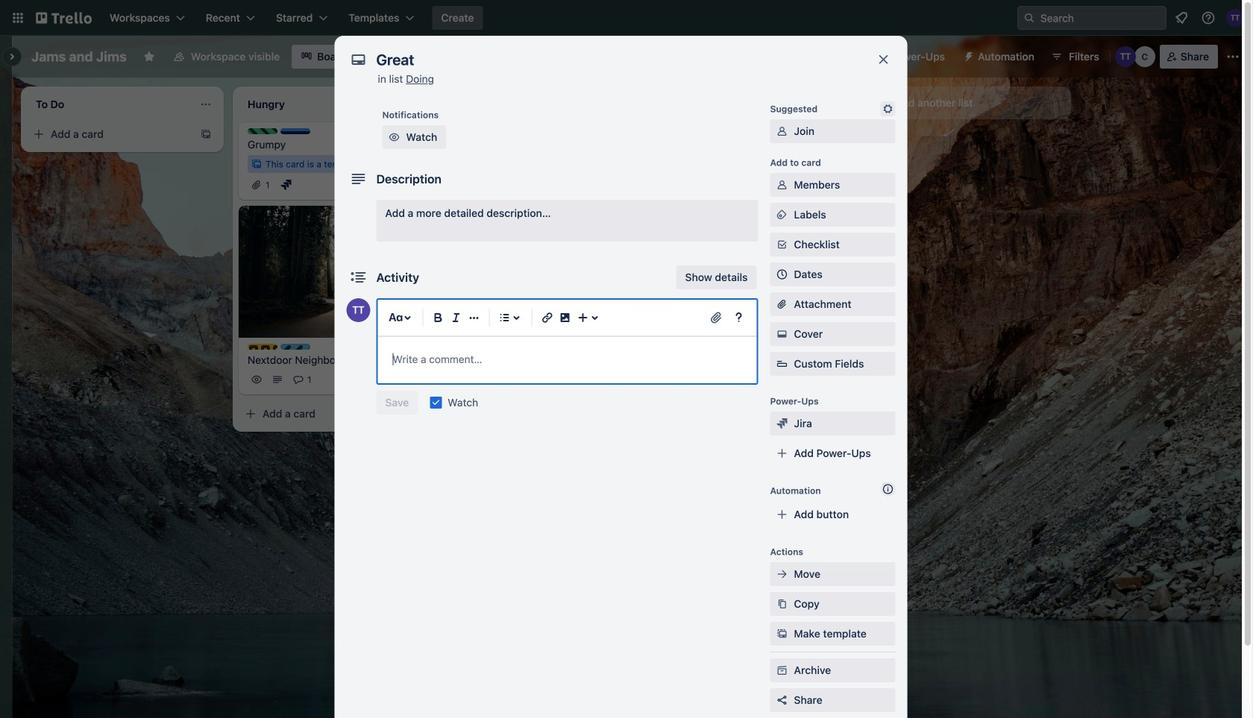Task type: locate. For each thing, give the bounding box(es) containing it.
0 vertical spatial terry turtle (terryturtle) image
[[1226, 9, 1244, 27]]

None text field
[[369, 46, 861, 73]]

open help dialog image
[[730, 309, 748, 327]]

show menu image
[[1226, 49, 1241, 64]]

sm image
[[775, 178, 790, 192], [775, 207, 790, 222], [775, 327, 790, 342], [775, 627, 790, 642], [775, 663, 790, 678]]

primary element
[[0, 0, 1253, 36]]

terry turtle (terryturtle) image right open information menu image
[[1226, 9, 1244, 27]]

search image
[[1023, 12, 1035, 24]]

3 sm image from the top
[[775, 327, 790, 342]]

0 horizontal spatial terry turtle (terryturtle) image
[[346, 298, 370, 322]]

more formatting image
[[465, 309, 483, 327]]

sm image
[[957, 45, 978, 66], [881, 101, 896, 116], [775, 124, 790, 139], [387, 130, 402, 145], [775, 416, 790, 431], [775, 567, 790, 582], [775, 597, 790, 612]]

terry turtle (terryturtle) image
[[1226, 9, 1244, 27], [346, 298, 370, 322]]

1 vertical spatial terry turtle (terryturtle) image
[[346, 298, 370, 322]]

1 sm image from the top
[[775, 178, 790, 192]]

terry turtle (terryturtle) image left the text styles image
[[346, 298, 370, 322]]

text styles image
[[387, 309, 405, 327]]



Task type: vqa. For each thing, say whether or not it's contained in the screenshot.
Make corresponding to Make every project a success with Trello Premium
no



Task type: describe. For each thing, give the bounding box(es) containing it.
color: green, title: none image
[[248, 128, 277, 134]]

customize views image
[[363, 49, 378, 64]]

4 sm image from the top
[[775, 627, 790, 642]]

Board name text field
[[24, 45, 134, 69]]

terry turtle (terryturtle) image
[[1115, 46, 1136, 67]]

2 sm image from the top
[[775, 207, 790, 222]]

open information menu image
[[1201, 10, 1216, 25]]

chestercheeetah (chestercheeetah) image
[[1134, 46, 1155, 67]]

lists image
[[496, 309, 514, 327]]

bold ⌘b image
[[429, 309, 447, 327]]

image image
[[556, 309, 574, 327]]

0 notifications image
[[1173, 9, 1191, 27]]

editor toolbar toolbar
[[384, 306, 751, 330]]

link image
[[538, 309, 556, 327]]

back to home image
[[36, 6, 92, 30]]

Main content area, start typing to enter text. text field
[[393, 351, 742, 368]]

attach and insert link image
[[709, 310, 724, 325]]

Search field
[[1017, 6, 1167, 30]]

color: yellow, title: none image
[[248, 344, 277, 350]]

create from template… image
[[412, 408, 424, 420]]

5 sm image from the top
[[775, 663, 790, 678]]

create from template… image
[[200, 128, 212, 140]]

1 horizontal spatial terry turtle (terryturtle) image
[[1226, 9, 1244, 27]]

italic ⌘i image
[[447, 309, 465, 327]]

color: blue, title: none image
[[280, 128, 310, 134]]

star or unstar board image
[[143, 51, 155, 63]]

color: sky, title: "flying cars" element
[[280, 344, 310, 350]]



